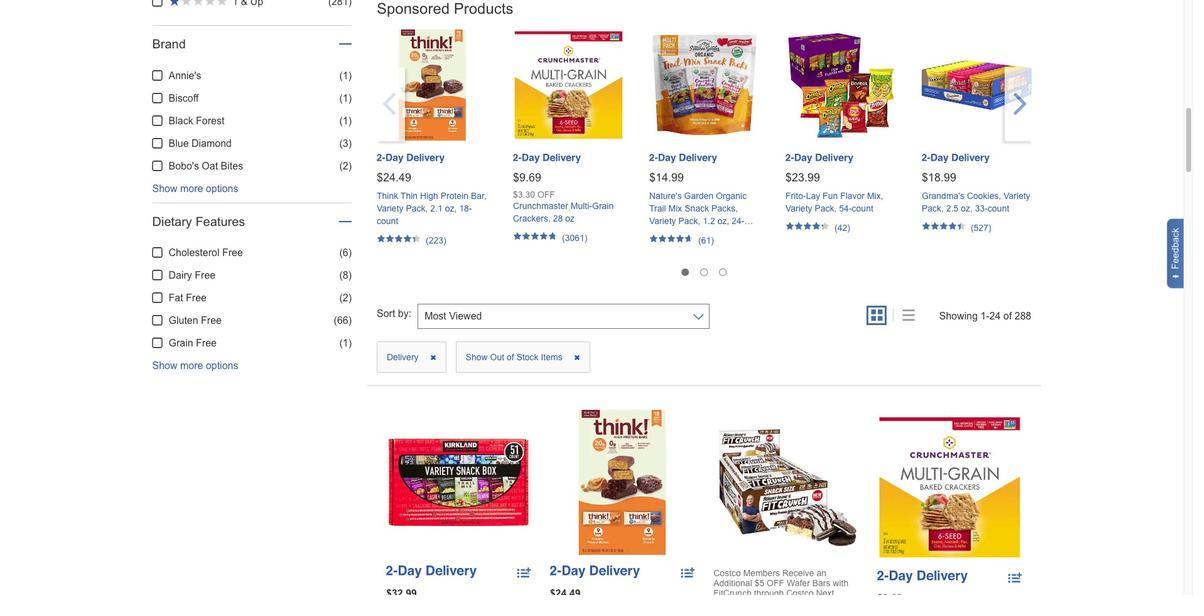 Task type: describe. For each thing, give the bounding box(es) containing it.
crunchmaster
[[513, 201, 569, 211]]

(1) for black forest
[[340, 116, 352, 126]]

3 view from the left
[[790, 526, 811, 537]]

packs,
[[712, 204, 738, 214]]

black forest
[[169, 116, 225, 126]]

gluten free
[[169, 316, 222, 326]]

view for add to list  kirkland signature variety snack box, 51-count image
[[462, 526, 484, 537]]

free for gluten free
[[201, 316, 222, 326]]

nature's garden organic trail mix snack packs, variety pack, 1.2 oz, 24- count
[[650, 191, 747, 239]]

off inside costco members receive an additional $5 off wafer bars with fitcrunch through costco next
[[767, 579, 785, 589]]

frito-lay fun flavor mix, variety pack, 54-count
[[786, 191, 884, 214]]

3 quick from the left
[[761, 526, 787, 537]]

options for brand
[[206, 183, 238, 194]]

variety inside frito-lay fun flavor mix, variety pack, 54-count
[[786, 204, 813, 214]]

count inside grandma's cookies, variety pack, 2.5 oz, 33-count
[[988, 204, 1010, 214]]

nature's garden organic trail mix snack packs, variety pack, 1.2 oz, 24-count image
[[650, 30, 761, 141]]

variety inside grandma's cookies, variety pack, 2.5 oz, 33-count
[[1004, 191, 1031, 201]]

grandma's
[[922, 191, 965, 201]]

blue
[[169, 138, 189, 149]]

delivery
[[387, 353, 421, 363]]

free for cholesterol free
[[222, 248, 243, 258]]

1.2
[[703, 216, 716, 226]]

pack, inside think thin high protein bar, variety pack, 2.1 oz, 18- count
[[406, 204, 428, 214]]

2.1
[[431, 204, 443, 214]]

quick view for add to list  think thin high protein bar, variety pack, 2.1 oz, 18-count image
[[598, 526, 648, 537]]

stock
[[517, 353, 539, 363]]

show more options link for brand
[[152, 183, 238, 194]]

list view image
[[903, 310, 915, 323]]

24
[[990, 311, 1001, 322]]

dietary features button
[[152, 215, 245, 229]]

$5
[[755, 579, 765, 589]]

(1) for grain free
[[340, 338, 352, 349]]

frito-lay fun flavor mix, variety pack, 54-count image
[[786, 30, 897, 141]]

dairy
[[169, 270, 192, 281]]

(6)
[[340, 248, 352, 258]]

dietary features
[[152, 215, 245, 229]]

grain free
[[169, 338, 217, 349]]

bar,
[[471, 191, 487, 201]]

gluten
[[169, 316, 198, 326]]

out
[[490, 353, 505, 363]]

show more options for brand
[[152, 183, 238, 194]]

biscoff
[[169, 93, 199, 104]]

28
[[553, 214, 563, 224]]

brand button
[[152, 37, 186, 51]]

(1) for annie's
[[340, 70, 352, 81]]

crackers,
[[513, 214, 551, 224]]

(1) for biscoff
[[340, 93, 352, 104]]

add to list  think thin high protein bar, variety pack, 2.1 oz, 18-count image
[[681, 567, 695, 582]]

feedback
[[1171, 228, 1181, 269]]

diamond
[[192, 138, 232, 149]]

feedback link
[[1168, 219, 1189, 289]]

oat
[[202, 161, 218, 171]]

multi-
[[571, 201, 593, 211]]

flavor
[[841, 191, 865, 201]]

$9.69 $3.30 off crunchmaster multi-grain crackers, 28 oz
[[513, 172, 614, 224]]

(3061)
[[562, 233, 588, 243]]

(8)
[[340, 270, 352, 281]]

snack
[[685, 204, 710, 214]]

grandma's cookies, variety pack, 2.5 oz, 33-count image
[[922, 30, 1034, 141]]

grandma's cookies, variety pack, 2.5 oz, 33-count
[[922, 191, 1031, 214]]

think thin high protein bar, variety pack, 2.1 oz, 18- count
[[377, 191, 487, 226]]

fitcrunch
[[714, 589, 752, 596]]

1 horizontal spatial crunchmaster multi-grain crackers, 28 oz image
[[878, 416, 1023, 560]]

costco members receive an additional $5 off wafer bars with fitcrunch through costco next
[[714, 569, 849, 596]]

off inside $9.69 $3.30 off crunchmaster multi-grain crackers, 28 oz
[[538, 190, 555, 200]]

through
[[755, 589, 784, 596]]

$24.49
[[377, 172, 412, 184]]

by:
[[398, 309, 412, 319]]

count inside think thin high protein bar, variety pack, 2.1 oz, 18- count
[[377, 216, 399, 226]]

sort
[[377, 309, 395, 319]]

add to list image
[[1009, 570, 1023, 582]]

oz, inside grandma's cookies, variety pack, 2.5 oz, 33-count
[[962, 204, 973, 214]]

additional
[[714, 579, 753, 589]]

oz, inside 'nature's garden organic trail mix snack packs, variety pack, 1.2 oz, 24- count'
[[718, 216, 730, 226]]

free for dairy free
[[195, 270, 216, 281]]

oz
[[566, 214, 575, 224]]

fat free
[[169, 293, 207, 304]]

(2) for bobo's oat bites
[[340, 161, 352, 171]]

forest
[[196, 116, 225, 126]]

of inside show out of stock items button
[[507, 353, 514, 363]]

3 quick view from the left
[[761, 526, 811, 537]]

kirkland signature variety snack box, 51-count image
[[386, 410, 531, 555]]

(223)
[[426, 236, 447, 246]]

1-
[[981, 311, 990, 322]]

quick for add to list  kirkland signature variety snack box, 51-count image
[[434, 526, 460, 537]]

view for add to list  think thin high protein bar, variety pack, 2.1 oz, 18-count image
[[626, 526, 648, 537]]

items
[[541, 353, 563, 363]]

$18.99
[[922, 172, 957, 184]]

fun
[[823, 191, 838, 201]]

brand
[[152, 37, 186, 51]]

garden
[[685, 191, 714, 201]]

dietary
[[152, 215, 192, 229]]

next
[[817, 589, 835, 596]]

bars
[[813, 579, 831, 589]]

trail
[[650, 204, 667, 214]]

mix,
[[868, 191, 884, 201]]

0 horizontal spatial crunchmaster multi-grain crackers, 28 oz image
[[513, 30, 625, 141]]

(2) for fat free
[[340, 293, 352, 304]]

show more options for dietary features
[[152, 361, 238, 372]]

lay
[[807, 191, 821, 201]]



Task type: vqa. For each thing, say whether or not it's contained in the screenshot.


Task type: locate. For each thing, give the bounding box(es) containing it.
2 horizontal spatial view
[[790, 526, 811, 537]]

1 show more options from the top
[[152, 183, 238, 194]]

pack, down grandma's
[[922, 204, 944, 214]]

add to list  kirkland signature variety snack box, 51-count image
[[518, 567, 531, 582]]

$3.30
[[513, 190, 535, 200]]

pack, inside grandma's cookies, variety pack, 2.5 oz, 33-count
[[922, 204, 944, 214]]

grain inside $9.69 $3.30 off crunchmaster multi-grain crackers, 28 oz
[[593, 201, 614, 211]]

pack, down snack
[[679, 216, 701, 226]]

count down trail
[[650, 229, 671, 239]]

thin
[[401, 191, 418, 201]]

show inside button
[[466, 353, 488, 363]]

more for dietary features
[[180, 361, 203, 372]]

54-
[[840, 204, 852, 214]]

0 horizontal spatial of
[[507, 353, 514, 363]]

costco down the receive
[[787, 589, 814, 596]]

(42)
[[835, 223, 851, 233]]

2 show more options link from the top
[[152, 361, 238, 372]]

options for dietary features
[[206, 361, 238, 372]]

of right the out
[[507, 353, 514, 363]]

quick
[[434, 526, 460, 537], [598, 526, 623, 537], [761, 526, 787, 537]]

showing 1-24 of 288
[[940, 311, 1032, 322]]

high
[[420, 191, 438, 201]]

288
[[1015, 311, 1032, 322]]

receive
[[783, 569, 815, 579]]

pack, down thin
[[406, 204, 428, 214]]

count down cookies,
[[988, 204, 1010, 214]]

33-
[[976, 204, 988, 214]]

oz, down protein
[[445, 204, 457, 214]]

protein
[[441, 191, 469, 201]]

(2) down (8)
[[340, 293, 352, 304]]

variety right cookies,
[[1004, 191, 1031, 201]]

3 (1) from the top
[[340, 116, 352, 126]]

1 horizontal spatial quick view
[[598, 526, 648, 537]]

1 vertical spatial crunchmaster multi-grain crackers, 28 oz image
[[878, 416, 1023, 560]]

oz, down "packs,"
[[718, 216, 730, 226]]

an
[[817, 569, 827, 579]]

show down 'bobo's'
[[152, 183, 178, 194]]

variety down trail
[[650, 216, 676, 226]]

free right gluten on the bottom of page
[[201, 316, 222, 326]]

0 vertical spatial think thin high protein bar, variety pack, 2.1 oz, 18-count image
[[377, 30, 488, 141]]

free
[[222, 248, 243, 258], [195, 270, 216, 281], [186, 293, 207, 304], [201, 316, 222, 326], [196, 338, 217, 349]]

show more options link down the grain free
[[152, 361, 238, 372]]

0 vertical spatial show more options link
[[152, 183, 238, 194]]

2 horizontal spatial oz,
[[962, 204, 973, 214]]

bobo's
[[169, 161, 199, 171]]

show down the grain free
[[152, 361, 178, 372]]

count
[[852, 204, 874, 214], [988, 204, 1010, 214], [377, 216, 399, 226], [650, 229, 671, 239]]

0 horizontal spatial view
[[462, 526, 484, 537]]

grain
[[593, 201, 614, 211], [169, 338, 193, 349]]

show more options link for dietary features
[[152, 361, 238, 372]]

0 horizontal spatial off
[[538, 190, 555, 200]]

4 (1) from the top
[[340, 338, 352, 349]]

(61)
[[699, 236, 714, 246]]

1 (1) from the top
[[340, 70, 352, 81]]

(3)
[[340, 138, 352, 149]]

show left the out
[[466, 353, 488, 363]]

more down the grain free
[[180, 361, 203, 372]]

show out of stock items button
[[456, 342, 590, 374]]

black
[[169, 116, 193, 126]]

free down the gluten free in the bottom left of the page
[[196, 338, 217, 349]]

show more options link
[[152, 183, 238, 194], [152, 361, 238, 372]]

0 horizontal spatial oz,
[[445, 204, 457, 214]]

pack, down fun
[[815, 204, 837, 214]]

with
[[833, 579, 849, 589]]

features
[[196, 215, 245, 229]]

2 show more options from the top
[[152, 361, 238, 372]]

1 vertical spatial more
[[180, 361, 203, 372]]

1 vertical spatial (2)
[[340, 293, 352, 304]]

0 vertical spatial show more options
[[152, 183, 238, 194]]

2 quick from the left
[[598, 526, 623, 537]]

variety down frito-
[[786, 204, 813, 214]]

2 quick view from the left
[[598, 526, 648, 537]]

0 horizontal spatial costco
[[714, 569, 741, 579]]

show out of stock items
[[466, 353, 565, 363]]

quick for add to list  think thin high protein bar, variety pack, 2.1 oz, 18-count image
[[598, 526, 623, 537]]

(1)
[[340, 70, 352, 81], [340, 93, 352, 104], [340, 116, 352, 126], [340, 338, 352, 349]]

show more options
[[152, 183, 238, 194], [152, 361, 238, 372]]

wafer
[[787, 579, 810, 589]]

crunchmaster multi-grain crackers, 28 oz image
[[513, 30, 625, 141], [878, 416, 1023, 560]]

show for dietary features
[[152, 361, 178, 372]]

nature's
[[650, 191, 682, 201]]

0 vertical spatial of
[[1004, 311, 1013, 322]]

0 vertical spatial grain
[[593, 201, 614, 211]]

fat
[[169, 293, 183, 304]]

1 (2) from the top
[[340, 161, 352, 171]]

off up crunchmaster in the top left of the page
[[538, 190, 555, 200]]

show for brand
[[152, 183, 178, 194]]

1 horizontal spatial costco
[[787, 589, 814, 596]]

cholesterol free
[[169, 248, 243, 258]]

more
[[180, 183, 203, 194], [180, 361, 203, 372]]

oz, inside think thin high protein bar, variety pack, 2.1 oz, 18- count
[[445, 204, 457, 214]]

0 vertical spatial off
[[538, 190, 555, 200]]

2 (1) from the top
[[340, 93, 352, 104]]

1 vertical spatial show more options
[[152, 361, 238, 372]]

1 vertical spatial grain
[[169, 338, 193, 349]]

show more options link down bobo's oat bites
[[152, 183, 238, 194]]

show more options down bobo's oat bites
[[152, 183, 238, 194]]

variety inside think thin high protein bar, variety pack, 2.1 oz, 18- count
[[377, 204, 404, 214]]

1 vertical spatial off
[[767, 579, 785, 589]]

1 horizontal spatial view
[[626, 526, 648, 537]]

1 quick from the left
[[434, 526, 460, 537]]

2.5
[[947, 204, 959, 214]]

of right 24
[[1004, 311, 1013, 322]]

2-day delivery image
[[377, 154, 445, 163], [513, 154, 581, 163], [650, 154, 718, 163], [786, 154, 854, 163], [922, 154, 990, 163], [386, 566, 477, 578], [550, 566, 641, 578], [878, 571, 968, 583]]

more down 'bobo's'
[[180, 183, 203, 194]]

2 horizontal spatial quick
[[761, 526, 787, 537]]

variety inside 'nature's garden organic trail mix snack packs, variety pack, 1.2 oz, 24- count'
[[650, 216, 676, 226]]

0 vertical spatial crunchmaster multi-grain crackers, 28 oz image
[[513, 30, 625, 141]]

delivery button
[[377, 342, 447, 374]]

(2) down (3)
[[340, 161, 352, 171]]

0 horizontal spatial think thin high protein bar, variety pack, 2.1 oz, 18-count image
[[377, 30, 488, 141]]

1 horizontal spatial of
[[1004, 311, 1013, 322]]

free down features
[[222, 248, 243, 258]]

off right $5
[[767, 579, 785, 589]]

oz,
[[445, 204, 457, 214], [962, 204, 973, 214], [718, 216, 730, 226]]

free right fat
[[186, 293, 207, 304]]

off
[[538, 190, 555, 200], [767, 579, 785, 589]]

cholesterol
[[169, 248, 220, 258]]

1 horizontal spatial quick
[[598, 526, 623, 537]]

(527)
[[971, 223, 992, 233]]

pack, inside frito-lay fun flavor mix, variety pack, 54-count
[[815, 204, 837, 214]]

$23.99
[[786, 172, 821, 184]]

0 vertical spatial more
[[180, 183, 203, 194]]

1 vertical spatial think thin high protein bar, variety pack, 2.1 oz, 18-count image
[[550, 410, 695, 555]]

0 vertical spatial (2)
[[340, 161, 352, 171]]

free down cholesterol free
[[195, 270, 216, 281]]

pack, inside 'nature's garden organic trail mix snack packs, variety pack, 1.2 oz, 24- count'
[[679, 216, 701, 226]]

count inside 'nature's garden organic trail mix snack packs, variety pack, 1.2 oz, 24- count'
[[650, 229, 671, 239]]

2 horizontal spatial quick view
[[761, 526, 811, 537]]

oz, right 2.5 on the top
[[962, 204, 973, 214]]

quick view
[[434, 526, 484, 537], [598, 526, 648, 537], [761, 526, 811, 537]]

$9.69
[[513, 172, 542, 184]]

0 vertical spatial options
[[206, 183, 238, 194]]

1 horizontal spatial grain
[[593, 201, 614, 211]]

bobo's oat bites
[[169, 161, 243, 171]]

blue diamond
[[169, 138, 232, 149]]

quick view for add to list  kirkland signature variety snack box, 51-count image
[[434, 526, 484, 537]]

1 vertical spatial options
[[206, 361, 238, 372]]

fitcrunch - costco next image
[[714, 410, 859, 555]]

costco
[[714, 569, 741, 579], [787, 589, 814, 596]]

1 quick view from the left
[[434, 526, 484, 537]]

1 show more options link from the top
[[152, 183, 238, 194]]

24-
[[732, 216, 745, 226]]

free for fat free
[[186, 293, 207, 304]]

1 horizontal spatial oz,
[[718, 216, 730, 226]]

2 options from the top
[[206, 361, 238, 372]]

18-
[[459, 204, 472, 214]]

costco up fitcrunch
[[714, 569, 741, 579]]

0 vertical spatial costco
[[714, 569, 741, 579]]

1 more from the top
[[180, 183, 203, 194]]

0 horizontal spatial quick view
[[434, 526, 484, 537]]

2 more from the top
[[180, 361, 203, 372]]

1 vertical spatial show more options link
[[152, 361, 238, 372]]

show
[[152, 183, 178, 194], [466, 353, 488, 363], [152, 361, 178, 372]]

frito-
[[786, 191, 807, 201]]

count inside frito-lay fun flavor mix, variety pack, 54-count
[[852, 204, 874, 214]]

count down think
[[377, 216, 399, 226]]

more for brand
[[180, 183, 203, 194]]

members
[[744, 569, 780, 579]]

1 horizontal spatial off
[[767, 579, 785, 589]]

mix
[[669, 204, 683, 214]]

cookies,
[[968, 191, 1002, 201]]

grid view image
[[872, 310, 883, 323]]

bites
[[221, 161, 243, 171]]

sort by:
[[377, 309, 412, 319]]

2 view from the left
[[626, 526, 648, 537]]

view
[[462, 526, 484, 537], [626, 526, 648, 537], [790, 526, 811, 537]]

2 (2) from the top
[[340, 293, 352, 304]]

free for grain free
[[196, 338, 217, 349]]

count down flavor
[[852, 204, 874, 214]]

$14.99
[[650, 172, 684, 184]]

options down bites
[[206, 183, 238, 194]]

variety down think
[[377, 204, 404, 214]]

1 horizontal spatial think thin high protein bar, variety pack, 2.1 oz, 18-count image
[[550, 410, 695, 555]]

1 vertical spatial costco
[[787, 589, 814, 596]]

think thin high protein bar, variety pack, 2.1 oz, 18-count image
[[377, 30, 488, 141], [550, 410, 695, 555]]

1 vertical spatial of
[[507, 353, 514, 363]]

organic
[[716, 191, 747, 201]]

0 horizontal spatial quick
[[434, 526, 460, 537]]

0 horizontal spatial grain
[[169, 338, 193, 349]]

show more options down the grain free
[[152, 361, 238, 372]]

1 view from the left
[[462, 526, 484, 537]]

dairy free
[[169, 270, 216, 281]]

1 options from the top
[[206, 183, 238, 194]]

annie's
[[169, 70, 201, 81]]

options down the grain free
[[206, 361, 238, 372]]

showing
[[940, 311, 978, 322]]



